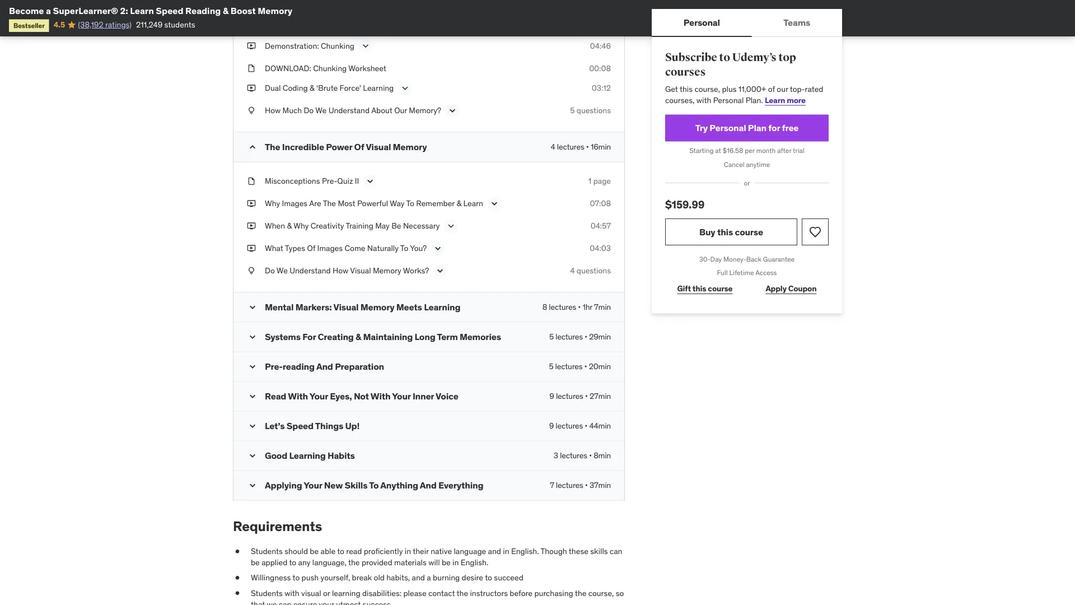 Task type: vqa. For each thing, say whether or not it's contained in the screenshot.
30,075 students
no



Task type: describe. For each thing, give the bounding box(es) containing it.
month
[[757, 146, 776, 155]]

yourself,
[[321, 573, 350, 583]]

top-
[[791, 84, 806, 94]]

& right 'when' at the top left
[[287, 221, 292, 231]]

succeed
[[494, 573, 524, 583]]

this for gift
[[693, 284, 707, 294]]

when & why creativity training may be necessary
[[265, 221, 440, 231]]

0 horizontal spatial how
[[265, 105, 281, 116]]

7 lectures • 37min
[[550, 480, 611, 490]]

let's speed things up!
[[265, 420, 360, 432]]

44min
[[590, 421, 611, 431]]

burning
[[433, 573, 460, 583]]

0 horizontal spatial the
[[265, 141, 280, 152]]

up!
[[345, 420, 360, 432]]

learning for mental markers: visual memory meets learning
[[424, 301, 461, 313]]

subscribe
[[666, 51, 718, 64]]

your left inner
[[392, 390, 411, 402]]

misconceptions
[[265, 176, 320, 186]]

to right able
[[337, 546, 345, 556]]

personal inside button
[[684, 16, 721, 28]]

0 vertical spatial understand
[[329, 105, 370, 116]]

1 vertical spatial and
[[412, 573, 425, 583]]

should
[[285, 546, 308, 556]]

creating
[[318, 331, 354, 342]]

1
[[589, 176, 592, 186]]

0 horizontal spatial english.
[[461, 557, 489, 567]]

dual
[[265, 83, 281, 93]]

memory up systems for creating & maintaining long term memories
[[361, 301, 395, 313]]

small image for good
[[247, 450, 258, 462]]

• for systems for creating & maintaining long term memories
[[585, 332, 588, 342]]

of
[[769, 84, 776, 94]]

lectures for let's speed things up!
[[556, 421, 583, 431]]

03:12
[[592, 83, 611, 93]]

visual
[[302, 588, 321, 598]]

read with your eyes, not with your inner voice
[[265, 390, 459, 402]]

to inside subscribe to udemy's top courses
[[720, 51, 731, 64]]

xsmall image for do
[[247, 265, 256, 276]]

download: chunking worksheet
[[265, 63, 387, 73]]

0 vertical spatial english.
[[512, 546, 539, 556]]

2 vertical spatial visual
[[334, 301, 359, 313]]

• for read with your eyes, not with your inner voice
[[585, 391, 588, 401]]

good learning habits
[[265, 450, 355, 461]]

29min
[[590, 332, 611, 342]]

xsmall image for dual
[[247, 83, 256, 94]]

1 vertical spatial why
[[294, 221, 309, 231]]

coupon
[[789, 284, 817, 294]]

0 horizontal spatial of
[[307, 243, 316, 253]]

chunking for demonstration:
[[321, 41, 355, 51]]

desire
[[462, 573, 484, 583]]

personal inside get this course, plus 11,000+ of our top-rated courses, with personal plan.
[[714, 95, 744, 105]]

visual for how
[[350, 266, 371, 276]]

(38,192 ratings)
[[78, 20, 132, 30]]

your left eyes,
[[310, 390, 328, 402]]

dual coding & 'brute force' learning
[[265, 83, 394, 93]]

0 vertical spatial do
[[304, 105, 314, 116]]

lectures for the incredible power of visual memory
[[557, 142, 585, 152]]

or inside students with visual or learning disabilities: please contact the instructors before purchasing the course, so that we can ensure your utmost success.
[[323, 588, 330, 598]]

0 vertical spatial pre-
[[322, 176, 338, 186]]

maintaining
[[363, 331, 413, 342]]

for
[[303, 331, 316, 342]]

come
[[345, 243, 366, 253]]

mental
[[265, 301, 294, 313]]

chunking for download:
[[313, 63, 347, 73]]

1 vertical spatial a
[[427, 573, 431, 583]]

not
[[354, 390, 369, 402]]

8 lectures • 1hr 7min
[[543, 302, 611, 312]]

proficiently
[[364, 546, 403, 556]]

lifetime
[[730, 269, 755, 277]]

apply
[[766, 284, 787, 294]]

disabilities:
[[363, 588, 402, 598]]

download:
[[265, 63, 311, 73]]

long
[[415, 331, 436, 342]]

0 vertical spatial learn
[[130, 5, 154, 16]]

try personal plan for free
[[696, 122, 799, 134]]

that
[[251, 599, 265, 605]]

small image for let's
[[247, 421, 258, 432]]

0 horizontal spatial learning
[[289, 450, 326, 461]]

course for buy this course
[[735, 226, 764, 237]]

1 horizontal spatial the
[[323, 198, 336, 209]]

students for students with visual or learning disabilities: please contact the instructors before purchasing the course, so that we can ensure your utmost success.
[[251, 588, 283, 598]]

xsmall image for why
[[247, 198, 256, 209]]

demonstration: chunking
[[265, 41, 355, 51]]

success.
[[363, 599, 393, 605]]

1 horizontal spatial in
[[453, 557, 459, 567]]

show lecture description image for do we understand how visual memory works?
[[435, 265, 446, 277]]

1 horizontal spatial and
[[420, 479, 437, 491]]

0 vertical spatial of
[[354, 141, 364, 152]]

your
[[319, 599, 334, 605]]

00:08
[[590, 63, 611, 73]]

1 vertical spatial understand
[[290, 266, 331, 276]]

free
[[783, 122, 799, 134]]

brain's
[[357, 18, 381, 28]]

small image for read
[[247, 391, 258, 402]]

full
[[718, 269, 728, 277]]

misconceptions pre-quiz ii
[[265, 176, 359, 186]]

& left boost
[[223, 5, 229, 16]]

course, inside students with visual or learning disabilities: please contact the instructors before purchasing the course, so that we can ensure your utmost success.
[[589, 588, 614, 598]]

reading
[[186, 5, 221, 16]]

• for pre-reading and preparation
[[585, 362, 588, 372]]

term
[[437, 331, 458, 342]]

bestseller
[[13, 21, 45, 30]]

0 horizontal spatial speed
[[156, 5, 184, 16]]

2 horizontal spatial in
[[503, 546, 510, 556]]

necessary
[[403, 221, 440, 231]]

xsmall image for what
[[247, 243, 256, 254]]

most
[[338, 198, 356, 209]]

lectures for applying your new skills to anything and everything
[[556, 480, 584, 490]]

4 for 4 lectures • 16min
[[551, 142, 556, 152]]

2 vertical spatial personal
[[710, 122, 747, 134]]

30-
[[700, 255, 711, 263]]

0 horizontal spatial in
[[405, 546, 411, 556]]

our
[[777, 84, 789, 94]]

learn more link
[[765, 95, 806, 105]]

trial
[[794, 146, 805, 155]]

1 horizontal spatial be
[[310, 546, 319, 556]]

wishlist image
[[809, 225, 823, 239]]

2 with from the left
[[371, 390, 391, 402]]

page
[[594, 176, 611, 186]]

2 horizontal spatial be
[[442, 557, 451, 567]]

show lecture description image for dual coding & 'brute force' learning
[[400, 83, 411, 94]]

07:08
[[590, 198, 611, 209]]

30-day money-back guarantee full lifetime access
[[700, 255, 795, 277]]

xsmall image for demonstration:
[[247, 40, 256, 51]]

can for we
[[279, 599, 292, 605]]

1 horizontal spatial how
[[333, 266, 349, 276]]

subscribe to udemy's top courses
[[666, 51, 797, 79]]

1 with from the left
[[288, 390, 308, 402]]

small image for the
[[247, 142, 258, 153]]

• for good learning habits
[[589, 451, 592, 461]]

systems
[[265, 331, 301, 342]]

instructors
[[470, 588, 508, 598]]

skills
[[591, 546, 608, 556]]

access
[[756, 269, 777, 277]]

eyes,
[[330, 390, 352, 402]]

more
[[787, 95, 806, 105]]

0 vertical spatial 5
[[571, 105, 575, 116]]

voice
[[436, 390, 459, 402]]

questions for 4 questions
[[577, 266, 611, 276]]

anytime
[[747, 160, 771, 169]]

1 horizontal spatial the
[[457, 588, 469, 598]]

memory down naturally
[[373, 266, 402, 276]]

8min
[[594, 451, 611, 461]]

willingness
[[251, 573, 291, 583]]

purchasing
[[535, 588, 574, 598]]

0 horizontal spatial do
[[265, 266, 275, 276]]

1 vertical spatial pre-
[[265, 361, 283, 372]]

day
[[711, 255, 722, 263]]

memory down our
[[393, 141, 427, 152]]

show lecture description image for misconceptions pre-quiz ii
[[365, 176, 376, 187]]

0 horizontal spatial we
[[277, 266, 288, 276]]

• for let's speed things up!
[[585, 421, 588, 431]]

buy
[[700, 226, 716, 237]]

0 vertical spatial images
[[282, 198, 308, 209]]

learning
[[332, 588, 361, 598]]

5 lectures • 29min
[[550, 332, 611, 342]]

0 horizontal spatial a
[[46, 5, 51, 16]]

04:03
[[590, 243, 611, 253]]

memory?
[[409, 105, 442, 116]]

1 horizontal spatial speed
[[287, 420, 314, 432]]

this for buy
[[718, 226, 734, 237]]

show lecture description image for why images are the most powerful way to remember & learn
[[489, 198, 500, 209]]

push
[[302, 573, 319, 583]]

your left new
[[304, 479, 322, 491]]



Task type: locate. For each thing, give the bounding box(es) containing it.
1 vertical spatial how
[[333, 266, 349, 276]]

3 small image from the top
[[247, 361, 258, 372]]

2 vertical spatial small image
[[247, 450, 258, 462]]

learn more
[[765, 95, 806, 105]]

1 vertical spatial 5
[[550, 332, 554, 342]]

a right 'become'
[[46, 5, 51, 16]]

1 vertical spatial chunking
[[313, 63, 347, 73]]

can
[[610, 546, 623, 556], [279, 599, 292, 605]]

can inside students should be able to read proficiently in their native language and in english. though these skills can be applied to any language, the provided materials will be in english.
[[610, 546, 623, 556]]

lectures for systems for creating & maintaining long term memories
[[556, 332, 583, 342]]

0 vertical spatial this
[[680, 84, 693, 94]]

4 for 4 questions
[[571, 266, 575, 276]]

this inside button
[[718, 226, 734, 237]]

the right are
[[323, 198, 336, 209]]

native
[[431, 546, 452, 556]]

lectures for good learning habits
[[560, 451, 588, 461]]

4
[[551, 142, 556, 152], [571, 266, 575, 276]]

$16.58
[[723, 146, 744, 155]]

5 down 8 lectures • 1hr 7min
[[550, 332, 554, 342]]

tab list containing personal
[[652, 9, 843, 37]]

9 up 3
[[550, 421, 554, 431]]

1 horizontal spatial we
[[316, 105, 327, 116]]

applied
[[262, 557, 288, 567]]

provided
[[362, 557, 393, 567]]

per
[[745, 146, 755, 155]]

6 xsmall image from the top
[[247, 243, 256, 254]]

pre-reading and preparation
[[265, 361, 384, 372]]

2 vertical spatial learning
[[289, 450, 326, 461]]

0 vertical spatial course,
[[695, 84, 721, 94]]

images
[[282, 198, 308, 209], [317, 243, 343, 253]]

skills
[[345, 479, 368, 491]]

0 vertical spatial a
[[46, 5, 51, 16]]

apply coupon button
[[754, 278, 829, 300]]

0 horizontal spatial and
[[412, 573, 425, 583]]

ratings)
[[105, 20, 132, 30]]

small image for pre-
[[247, 361, 258, 372]]

learn up 211,249
[[130, 5, 154, 16]]

0 vertical spatial questions
[[577, 105, 611, 116]]

why up 'when' at the top left
[[265, 198, 280, 209]]

1 horizontal spatial learning
[[363, 83, 394, 93]]

0 vertical spatial to
[[406, 198, 415, 209]]

in up materials at the bottom left
[[405, 546, 411, 556]]

this for get
[[680, 84, 693, 94]]

1 vertical spatial students
[[251, 588, 283, 598]]

we down what on the left top
[[277, 266, 288, 276]]

show lecture description image for demonstration: chunking
[[360, 40, 372, 52]]

1 horizontal spatial images
[[317, 243, 343, 253]]

• left 27min
[[585, 391, 588, 401]]

lectures for mental markers: visual memory meets learning
[[549, 302, 577, 312]]

visual down come
[[350, 266, 371, 276]]

why images are the most powerful way to remember & learn
[[265, 198, 484, 209]]

markers:
[[296, 301, 332, 313]]

1 vertical spatial do
[[265, 266, 275, 276]]

learning for dual coding & 'brute force' learning
[[363, 83, 394, 93]]

students inside students with visual or learning disabilities: please contact the instructors before purchasing the course, so that we can ensure your utmost success.
[[251, 588, 283, 598]]

0 vertical spatial speed
[[156, 5, 184, 16]]

or
[[744, 179, 751, 187], [323, 588, 330, 598]]

2 vertical spatial the
[[323, 198, 336, 209]]

small image left mental
[[247, 302, 258, 313]]

get this course, plus 11,000+ of our top-rated courses, with personal plan.
[[666, 84, 824, 105]]

2 questions from the top
[[577, 266, 611, 276]]

0 vertical spatial the
[[342, 18, 355, 28]]

try
[[696, 122, 708, 134]]

small image for applying
[[247, 480, 258, 491]]

211,249
[[136, 20, 163, 30]]

1 vertical spatial to
[[401, 243, 409, 253]]

gift this course
[[678, 284, 733, 294]]

small image left good
[[247, 450, 258, 462]]

5 for pre-reading and preparation
[[549, 362, 554, 372]]

1 vertical spatial of
[[307, 243, 316, 253]]

0 horizontal spatial 4
[[551, 142, 556, 152]]

• for applying your new skills to anything and everything
[[585, 480, 588, 490]]

0 horizontal spatial with
[[288, 390, 308, 402]]

1 vertical spatial images
[[317, 243, 343, 253]]

or up your
[[323, 588, 330, 598]]

learn
[[130, 5, 154, 16], [765, 95, 786, 105], [464, 198, 484, 209]]

1 students from the top
[[251, 546, 283, 556]]

0 horizontal spatial course
[[708, 284, 733, 294]]

course, left so
[[589, 588, 614, 598]]

questions down 04:03
[[577, 266, 611, 276]]

1 horizontal spatial course
[[735, 226, 764, 237]]

this inside get this course, plus 11,000+ of our top-rated courses, with personal plan.
[[680, 84, 693, 94]]

worksheet
[[349, 63, 387, 73]]

1 horizontal spatial pre-
[[322, 176, 338, 186]]

training
[[346, 221, 374, 231]]

1 vertical spatial questions
[[577, 266, 611, 276]]

in up succeed
[[503, 546, 510, 556]]

• left '37min'
[[585, 480, 588, 490]]

1 horizontal spatial or
[[744, 179, 751, 187]]

2:
[[120, 5, 128, 16]]

1 horizontal spatial and
[[488, 546, 501, 556]]

1 vertical spatial course
[[708, 284, 733, 294]]

0 vertical spatial 9
[[550, 391, 555, 401]]

lectures right 3
[[560, 451, 588, 461]]

understand
[[329, 105, 370, 116], [290, 266, 331, 276]]

4 xsmall image from the top
[[247, 176, 256, 187]]

37min
[[590, 480, 611, 490]]

& right creating
[[356, 331, 362, 342]]

do down what on the left top
[[265, 266, 275, 276]]

be down native
[[442, 557, 451, 567]]

the down read
[[349, 557, 360, 567]]

0 vertical spatial or
[[744, 179, 751, 187]]

3 small image from the top
[[247, 450, 258, 462]]

udemy's
[[733, 51, 777, 64]]

can inside students with visual or learning disabilities: please contact the instructors before purchasing the course, so that we can ensure your utmost success.
[[279, 599, 292, 605]]

2 horizontal spatial the
[[575, 588, 587, 598]]

lectures for read with your eyes, not with your inner voice
[[556, 391, 584, 401]]

to up instructors
[[485, 573, 493, 583]]

04:57
[[591, 221, 611, 231]]

learning up 'about'
[[363, 83, 394, 93]]

incredible
[[282, 141, 324, 152]]

20min
[[589, 362, 611, 372]]

xsmall image for misconceptions
[[247, 176, 256, 187]]

the down desire on the bottom left of the page
[[457, 588, 469, 598]]

0 horizontal spatial why
[[265, 198, 280, 209]]

be left applied
[[251, 557, 260, 567]]

much
[[283, 105, 302, 116]]

0 horizontal spatial or
[[323, 588, 330, 598]]

0 vertical spatial and
[[317, 361, 333, 372]]

courses,
[[666, 95, 695, 105]]

• left 20min
[[585, 362, 588, 372]]

0 vertical spatial can
[[610, 546, 623, 556]]

preparation
[[335, 361, 384, 372]]

lectures
[[557, 142, 585, 152], [549, 302, 577, 312], [556, 332, 583, 342], [556, 362, 583, 372], [556, 391, 584, 401], [556, 421, 583, 431], [560, 451, 588, 461], [556, 480, 584, 490]]

with inside get this course, plus 11,000+ of our top-rated courses, with personal plan.
[[697, 95, 712, 105]]

1 horizontal spatial a
[[427, 573, 431, 583]]

our
[[395, 105, 407, 116]]

speed right let's
[[287, 420, 314, 432]]

do
[[304, 105, 314, 116], [265, 266, 275, 276]]

can right we
[[279, 599, 292, 605]]

1 horizontal spatial english.
[[512, 546, 539, 556]]

show lecture description image
[[446, 221, 457, 232], [433, 243, 444, 254]]

2 vertical spatial this
[[693, 284, 707, 294]]

2 horizontal spatial the
[[342, 18, 355, 28]]

with inside students with visual or learning disabilities: please contact the instructors before purchasing the course, so that we can ensure your utmost success.
[[285, 588, 300, 598]]

be left able
[[310, 546, 319, 556]]

starting
[[690, 146, 714, 155]]

3 xsmall image from the top
[[247, 83, 256, 94]]

visual up creating
[[334, 301, 359, 313]]

learning down let's speed things up!
[[289, 450, 326, 461]]

pre- up read
[[265, 361, 283, 372]]

0 horizontal spatial and
[[317, 361, 333, 372]]

1 vertical spatial course,
[[589, 588, 614, 598]]

get
[[666, 84, 679, 94]]

3
[[554, 451, 559, 461]]

1 horizontal spatial with
[[371, 390, 391, 402]]

course, inside get this course, plus 11,000+ of our top-rated courses, with personal plan.
[[695, 84, 721, 94]]

1 vertical spatial small image
[[247, 421, 258, 432]]

willingness to push yourself, break old habits, and a burning desire to succeed
[[251, 573, 524, 583]]

0 vertical spatial visual
[[366, 141, 391, 152]]

1 vertical spatial learning
[[424, 301, 461, 313]]

lectures left 44min
[[556, 421, 583, 431]]

mental markers: visual memory meets learning
[[265, 301, 461, 313]]

do right much
[[304, 105, 314, 116]]

5 small image from the top
[[247, 480, 258, 491]]

2 small image from the top
[[247, 421, 258, 432]]

2 xsmall image from the top
[[247, 63, 256, 74]]

with right 'courses,'
[[697, 95, 712, 105]]

tab list
[[652, 9, 843, 37]]

plan.
[[746, 95, 764, 105]]

1 vertical spatial visual
[[350, 266, 371, 276]]

1 small image from the top
[[247, 332, 258, 343]]

0 vertical spatial small image
[[247, 332, 258, 343]]

1 vertical spatial the
[[265, 141, 280, 152]]

visual for of
[[366, 141, 391, 152]]

the right purchasing
[[575, 588, 587, 598]]

4 left 16min
[[551, 142, 556, 152]]

of right types
[[307, 243, 316, 253]]

creativity
[[311, 221, 344, 231]]

2 horizontal spatial learn
[[765, 95, 786, 105]]

to right "way"
[[406, 198, 415, 209]]

students up we
[[251, 588, 283, 598]]

with
[[697, 95, 712, 105], [285, 588, 300, 598]]

& right remember
[[457, 198, 462, 209]]

lectures left 27min
[[556, 391, 584, 401]]

show lecture description image for when & why creativity training may be necessary
[[446, 221, 457, 232]]

2 small image from the top
[[247, 302, 258, 313]]

in
[[405, 546, 411, 556], [503, 546, 510, 556], [453, 557, 459, 567]]

xsmall image
[[247, 40, 256, 51], [247, 63, 256, 74], [247, 83, 256, 94], [247, 176, 256, 187], [247, 198, 256, 209], [247, 243, 256, 254], [247, 265, 256, 276]]

211,249 students
[[136, 20, 195, 30]]

1 vertical spatial and
[[420, 479, 437, 491]]

small image left systems
[[247, 332, 258, 343]]

0 vertical spatial why
[[265, 198, 280, 209]]

chunking up dual coding & 'brute force' learning
[[313, 63, 347, 73]]

and right language
[[488, 546, 501, 556]]

small image for mental
[[247, 302, 258, 313]]

what
[[265, 243, 283, 253]]

english.
[[512, 546, 539, 556], [461, 557, 489, 567]]

cancel
[[724, 160, 745, 169]]

do we understand how visual memory works?
[[265, 266, 429, 276]]

2 students from the top
[[251, 588, 283, 598]]

show lecture description image for what types of images come naturally to you?
[[433, 243, 444, 254]]

1 horizontal spatial show lecture description image
[[446, 221, 457, 232]]

small image for systems
[[247, 332, 258, 343]]

5 questions
[[571, 105, 611, 116]]

course down full
[[708, 284, 733, 294]]

lectures right 8
[[549, 302, 577, 312]]

why
[[265, 198, 280, 209], [294, 221, 309, 231]]

lectures down 8 lectures • 1hr 7min
[[556, 332, 583, 342]]

show lecture description image
[[360, 40, 372, 52], [400, 83, 411, 94], [447, 105, 458, 116], [365, 176, 376, 187], [489, 198, 500, 209], [435, 265, 446, 277]]

questions down 03:12
[[577, 105, 611, 116]]

a down will
[[427, 573, 431, 583]]

9 lectures • 44min
[[550, 421, 611, 431]]

with up the ensure
[[285, 588, 300, 598]]

or down anytime
[[744, 179, 751, 187]]

the left the brain's
[[342, 18, 355, 28]]

pre- left ii at the top left of the page
[[322, 176, 338, 186]]

boost
[[231, 5, 256, 16]]

1 vertical spatial personal
[[714, 95, 744, 105]]

this right buy
[[718, 226, 734, 237]]

chunking up download: chunking worksheet
[[321, 41, 355, 51]]

course up back
[[735, 226, 764, 237]]

to left you?
[[401, 243, 409, 253]]

limitations
[[410, 18, 449, 28]]

will
[[429, 557, 440, 567]]

and right anything
[[420, 479, 437, 491]]

1 vertical spatial show lecture description image
[[433, 243, 444, 254]]

to down should
[[289, 557, 297, 567]]

read
[[265, 390, 286, 402]]

lectures for pre-reading and preparation
[[556, 362, 583, 372]]

• for the incredible power of visual memory
[[587, 142, 589, 152]]

small image left "applying"
[[247, 480, 258, 491]]

• left 44min
[[585, 421, 588, 431]]

small image
[[247, 332, 258, 343], [247, 421, 258, 432], [247, 450, 258, 462]]

this right gift
[[693, 284, 707, 294]]

to
[[720, 51, 731, 64], [337, 546, 345, 556], [289, 557, 297, 567], [293, 573, 300, 583], [485, 573, 493, 583]]

everything
[[439, 479, 484, 491]]

the left incredible at the top
[[265, 141, 280, 152]]

9
[[550, 391, 555, 401], [550, 421, 554, 431]]

1 vertical spatial or
[[323, 588, 330, 598]]

break
[[352, 573, 372, 583]]

1 horizontal spatial do
[[304, 105, 314, 116]]

4 lectures • 16min
[[551, 142, 611, 152]]

we down 'brute
[[316, 105, 327, 116]]

9 for let's speed things up!
[[550, 421, 554, 431]]

• left 1hr
[[578, 302, 581, 312]]

small image
[[247, 142, 258, 153], [247, 302, 258, 313], [247, 361, 258, 372], [247, 391, 258, 402], [247, 480, 258, 491]]

learning up term
[[424, 301, 461, 313]]

1 horizontal spatial with
[[697, 95, 712, 105]]

course for gift this course
[[708, 284, 733, 294]]

1 horizontal spatial can
[[610, 546, 623, 556]]

xsmall image
[[247, 0, 256, 9], [247, 105, 256, 116], [247, 221, 256, 232], [233, 546, 242, 557], [233, 572, 242, 583], [233, 588, 242, 599]]

learn right remember
[[464, 198, 484, 209]]

04:46
[[590, 41, 611, 51]]

0 vertical spatial we
[[316, 105, 327, 116]]

1 horizontal spatial course,
[[695, 84, 721, 94]]

1 questions from the top
[[577, 105, 611, 116]]

1 vertical spatial we
[[277, 266, 288, 276]]

your
[[310, 390, 328, 402], [392, 390, 411, 402], [304, 479, 322, 491]]

7min
[[595, 302, 611, 312]]

you?
[[410, 243, 427, 253]]

power
[[326, 141, 353, 152]]

0 vertical spatial show lecture description image
[[446, 221, 457, 232]]

show lecture description image down remember
[[446, 221, 457, 232]]

in up burning
[[453, 557, 459, 567]]

to left udemy's
[[720, 51, 731, 64]]

1 vertical spatial learn
[[765, 95, 786, 105]]

personal up $16.58
[[710, 122, 747, 134]]

9 for read with your eyes, not with your inner voice
[[550, 391, 555, 401]]

1 horizontal spatial 4
[[571, 266, 575, 276]]

personal up subscribe
[[684, 16, 721, 28]]

0 horizontal spatial be
[[251, 557, 260, 567]]

1 vertical spatial english.
[[461, 557, 489, 567]]

students inside students should be able to read proficiently in their native language and in english. though these skills can be applied to any language, the provided materials will be in english.
[[251, 546, 283, 556]]

how left much
[[265, 105, 281, 116]]

applying
[[265, 479, 302, 491]]

1 horizontal spatial of
[[354, 141, 364, 152]]

0 horizontal spatial with
[[285, 588, 300, 598]]

•
[[587, 142, 589, 152], [578, 302, 581, 312], [585, 332, 588, 342], [585, 362, 588, 372], [585, 391, 588, 401], [585, 421, 588, 431], [589, 451, 592, 461], [585, 480, 588, 490]]

and inside students should be able to read proficiently in their native language and in english. though these skills can be applied to any language, the provided materials will be in english.
[[488, 546, 501, 556]]

materials
[[395, 557, 427, 567]]

& left 'brute
[[310, 83, 315, 93]]

1 vertical spatial can
[[279, 599, 292, 605]]

course inside button
[[735, 226, 764, 237]]

works?
[[403, 266, 429, 276]]

1 vertical spatial 9
[[550, 421, 554, 431]]

images down "creativity"
[[317, 243, 343, 253]]

can right skills
[[610, 546, 623, 556]]

2 vertical spatial to
[[369, 479, 379, 491]]

7 xsmall image from the top
[[247, 265, 256, 276]]

0 vertical spatial personal
[[684, 16, 721, 28]]

0 vertical spatial students
[[251, 546, 283, 556]]

0 vertical spatial learning
[[363, 83, 394, 93]]

good
[[265, 450, 288, 461]]

0 vertical spatial with
[[697, 95, 712, 105]]

to left push
[[293, 573, 300, 583]]

• left 8min
[[589, 451, 592, 461]]

show lecture description image for how much do we understand about our memory?
[[447, 105, 458, 116]]

be
[[392, 221, 401, 231]]

anything
[[381, 479, 418, 491]]

remember
[[416, 198, 455, 209]]

images left are
[[282, 198, 308, 209]]

and right reading
[[317, 361, 333, 372]]

powerful
[[357, 198, 388, 209]]

personal down plus
[[714, 95, 744, 105]]

9 down 5 lectures • 20min
[[550, 391, 555, 401]]

1 xsmall image from the top
[[247, 40, 256, 51]]

8
[[543, 302, 548, 312]]

4 small image from the top
[[247, 391, 258, 402]]

1 vertical spatial speed
[[287, 420, 314, 432]]

english. down language
[[461, 557, 489, 567]]

1 small image from the top
[[247, 142, 258, 153]]

why up types
[[294, 221, 309, 231]]

memory up chunking:
[[258, 5, 293, 16]]

questions for 5 questions
[[577, 105, 611, 116]]

students for students should be able to read proficiently in their native language and in english. though these skills can be applied to any language, the provided materials will be in english.
[[251, 546, 283, 556]]

plan
[[749, 122, 767, 134]]

• left 29min
[[585, 332, 588, 342]]

can for skills
[[610, 546, 623, 556]]

4 up 8 lectures • 1hr 7min
[[571, 266, 575, 276]]

show lecture description image right you?
[[433, 243, 444, 254]]

5 for systems for creating & maintaining long term memories
[[550, 332, 554, 342]]

learn down of
[[765, 95, 786, 105]]

small image left reading
[[247, 361, 258, 372]]

the inside students should be able to read proficiently in their native language and in english. though these skills can be applied to any language, the provided materials will be in english.
[[349, 557, 360, 567]]

coding
[[283, 83, 308, 93]]

understand down types
[[290, 266, 331, 276]]

• for mental markers: visual memory meets learning
[[578, 302, 581, 312]]

0 horizontal spatial the
[[349, 557, 360, 567]]

0 vertical spatial course
[[735, 226, 764, 237]]

systems for creating & maintaining long term memories
[[265, 331, 501, 342]]

how down what types of images come naturally to you?
[[333, 266, 349, 276]]

5 xsmall image from the top
[[247, 198, 256, 209]]

understand down the force'
[[329, 105, 370, 116]]

habits,
[[387, 573, 410, 583]]

2 vertical spatial 5
[[549, 362, 554, 372]]

1 horizontal spatial learn
[[464, 198, 484, 209]]

questions
[[577, 105, 611, 116], [577, 266, 611, 276]]



